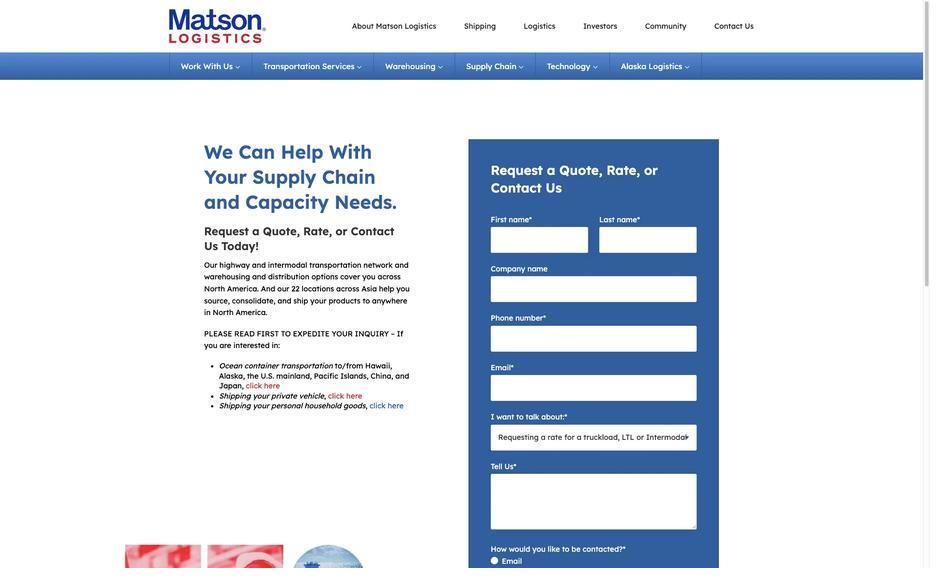 Task type: describe. For each thing, give the bounding box(es) containing it.
1 horizontal spatial ,
[[366, 401, 368, 411]]

consolidate,
[[232, 296, 276, 305]]

contact us link
[[715, 21, 754, 30]]

be
[[572, 544, 581, 554]]

2 horizontal spatial logistics
[[649, 61, 683, 71]]

1 vertical spatial transportation
[[281, 361, 333, 370]]

our
[[204, 260, 218, 270]]

i
[[491, 412, 495, 422]]

our highway and intermodal transportation network and warehousing and distribution options cover you across north america. and our 22 locations across asia help you source, consolidate, and ship your products to anywhere in north america.
[[204, 260, 410, 317]]

company name
[[491, 264, 548, 273]]

1 vertical spatial america.
[[236, 308, 268, 317]]

anywhere
[[372, 296, 408, 305]]

personal
[[271, 401, 303, 411]]

first name *
[[491, 215, 532, 224]]

logistics link
[[524, 21, 556, 30]]

islands, china,
[[341, 371, 394, 380]]

warehousing
[[385, 61, 436, 71]]

0 vertical spatial supply
[[467, 61, 493, 71]]

0 horizontal spatial click here link
[[246, 381, 280, 390]]

supply chain
[[467, 61, 517, 71]]

work with us
[[181, 61, 233, 71]]

request a quote, rate, or contact us today!
[[204, 224, 395, 253]]

to
[[281, 329, 291, 338]]

first
[[257, 329, 279, 338]]

help
[[281, 140, 324, 163]]

number
[[516, 314, 544, 323]]

help
[[379, 284, 395, 293]]

options
[[312, 272, 338, 282]]

like
[[548, 544, 560, 554]]

your for private
[[253, 391, 269, 401]]

please read first to expedite your inquiry – if you are interested in:
[[204, 329, 404, 350]]

locations
[[302, 284, 334, 293]]

company
[[491, 264, 526, 273]]

technology
[[547, 61, 591, 71]]

* inside how would you like to be contacted? * email
[[623, 544, 626, 554]]

your
[[204, 165, 247, 188]]

about:
[[542, 412, 565, 422]]

needs.
[[335, 190, 397, 214]]

menu containing work with us
[[169, 52, 702, 80]]

in
[[204, 308, 211, 317]]

highway
[[220, 260, 250, 270]]

household
[[305, 401, 341, 411]]

request for request a quote, rate, or contact us today!
[[204, 224, 249, 238]]

shipping for shipping your private vehicle ,
[[219, 391, 251, 401]]

investors
[[584, 21, 618, 30]]

click for private
[[328, 391, 344, 401]]

tell
[[491, 462, 503, 471]]

0 vertical spatial here
[[264, 381, 280, 390]]

your for personal
[[253, 401, 269, 411]]

request a quote, rate, or contact us
[[491, 162, 658, 196]]

and
[[261, 284, 275, 293]]

asia
[[362, 284, 377, 293]]

read
[[234, 329, 255, 338]]

u.s.
[[261, 371, 274, 380]]

us inside request a quote, rate, or contact us
[[546, 180, 562, 196]]

please
[[204, 329, 232, 338]]

you inside how would you like to be contacted? * email
[[533, 544, 546, 554]]

name right company
[[528, 264, 548, 273]]

supply chain link
[[455, 52, 536, 80]]

22
[[292, 284, 300, 293]]

to inside our highway and intermodal transportation network and warehousing and distribution options cover you across north america. and our 22 locations across asia help you source, consolidate, and ship your products to anywhere in north america.
[[363, 296, 370, 305]]

supply inside we can help with your supply chain and capacity needs.
[[253, 165, 317, 188]]

Email checkbox
[[491, 557, 697, 568]]

and inside we can help with your supply chain and capacity needs.
[[204, 190, 240, 214]]

0 horizontal spatial click
[[246, 381, 262, 390]]

want
[[497, 412, 515, 422]]

today!
[[222, 239, 259, 253]]

0 horizontal spatial ,
[[324, 391, 326, 401]]

0 vertical spatial north
[[204, 284, 225, 293]]

menu containing about matson logistics
[[286, 20, 754, 32]]

click here link for vehicle
[[328, 391, 363, 401]]

mainland,
[[276, 371, 312, 380]]

us inside work with us link
[[223, 61, 233, 71]]

shipping for shipping your personal household goods ,
[[219, 401, 251, 411]]

quote, for request a quote, rate, or contact us
[[560, 162, 603, 178]]

your inside our highway and intermodal transportation network and warehousing and distribution options cover you across north america. and our 22 locations across asia help you source, consolidate, and ship your products to anywhere in north america.
[[310, 296, 327, 305]]

cover
[[341, 272, 360, 282]]

and right highway
[[252, 260, 266, 270]]

alaska
[[621, 61, 647, 71]]

0 vertical spatial email
[[491, 363, 511, 372]]

alaska logistics
[[621, 61, 683, 71]]

japan,
[[219, 381, 244, 390]]

talk
[[526, 412, 540, 422]]

contacted?
[[583, 544, 623, 554]]

about matson logistics link
[[352, 21, 437, 30]]

0 vertical spatial chain
[[495, 61, 517, 71]]

expedite
[[293, 329, 330, 338]]

chain inside we can help with your supply chain and capacity needs.
[[322, 165, 376, 188]]

distribution
[[268, 272, 310, 282]]

products
[[329, 296, 361, 305]]

name for last name
[[617, 215, 638, 224]]

ship
[[294, 296, 308, 305]]

our
[[278, 284, 290, 293]]

and up and at the left of page
[[252, 272, 266, 282]]

alaska logistics link
[[610, 52, 702, 80]]

1 horizontal spatial across
[[378, 272, 401, 282]]

network
[[364, 260, 393, 270]]

email *
[[491, 363, 514, 372]]



Task type: vqa. For each thing, say whether or not it's contained in the screenshot.
Technology link
yes



Task type: locate. For each thing, give the bounding box(es) containing it.
in:
[[272, 341, 280, 350]]

shipping inside menu
[[464, 21, 496, 30]]

about
[[352, 21, 374, 30]]

0 vertical spatial or
[[645, 162, 658, 178]]

shipping for shipping
[[464, 21, 496, 30]]

None text field
[[600, 227, 697, 253], [491, 474, 697, 530], [600, 227, 697, 253], [491, 474, 697, 530]]

across
[[378, 272, 401, 282], [336, 284, 360, 293]]

1 vertical spatial your
[[253, 391, 269, 401]]

quote, for request a quote, rate, or contact us today!
[[263, 224, 300, 238]]

0 vertical spatial america.
[[227, 284, 259, 293]]

a inside request a quote, rate, or contact us today!
[[252, 224, 260, 238]]

hawaii,
[[365, 361, 392, 370]]

1 vertical spatial here
[[347, 391, 363, 401]]

us
[[745, 21, 754, 30], [223, 61, 233, 71], [546, 180, 562, 196], [204, 239, 218, 253], [505, 462, 514, 471]]

1 horizontal spatial quote,
[[560, 162, 603, 178]]

i want to talk about: *
[[491, 412, 568, 422]]

1 vertical spatial supply
[[253, 165, 317, 188]]

0 vertical spatial shipping
[[464, 21, 496, 30]]

0 vertical spatial with
[[203, 61, 221, 71]]

0 horizontal spatial contact
[[351, 224, 395, 238]]

Company name text field
[[491, 276, 697, 302]]

tell us *
[[491, 462, 517, 471]]

1 vertical spatial click
[[328, 391, 344, 401]]

1 vertical spatial or
[[336, 224, 348, 238]]

click for personal
[[370, 401, 386, 411]]

your inquiry –
[[332, 329, 395, 338]]

rate, inside request a quote, rate, or contact us today!
[[303, 224, 332, 238]]

america.
[[227, 284, 259, 293], [236, 308, 268, 317]]

to/from
[[335, 361, 363, 370]]

your down u.s.
[[253, 391, 269, 401]]

goods
[[344, 401, 366, 411]]

supply up capacity at the top
[[253, 165, 317, 188]]

0 vertical spatial to
[[363, 296, 370, 305]]

0 horizontal spatial rate,
[[303, 224, 332, 238]]

a for request a quote, rate, or contact us
[[547, 162, 556, 178]]

1 vertical spatial email
[[502, 557, 522, 566]]

click here link down u.s.
[[246, 381, 280, 390]]

0 vertical spatial menu
[[286, 20, 754, 32]]

1 horizontal spatial click here link
[[328, 391, 363, 401]]

us inside request a quote, rate, or contact us today!
[[204, 239, 218, 253]]

None telephone field
[[491, 326, 697, 352]]

and
[[204, 190, 240, 214], [252, 260, 266, 270], [395, 260, 409, 270], [252, 272, 266, 282], [278, 296, 292, 305], [396, 371, 410, 380]]

contact inside request a quote, rate, or contact us today!
[[351, 224, 395, 238]]

0 horizontal spatial chain
[[322, 165, 376, 188]]

capacity
[[246, 190, 329, 214]]

or for request a quote, rate, or contact us today!
[[336, 224, 348, 238]]

or for request a quote, rate, or contact us
[[645, 162, 658, 178]]

request inside request a quote, rate, or contact us
[[491, 162, 543, 178]]

2 vertical spatial shipping
[[219, 401, 251, 411]]

1 vertical spatial shipping
[[219, 391, 251, 401]]

0 vertical spatial quote,
[[560, 162, 603, 178]]

investors link
[[584, 21, 618, 30]]

1 horizontal spatial click
[[328, 391, 344, 401]]

1 horizontal spatial supply
[[467, 61, 493, 71]]

2 horizontal spatial click
[[370, 401, 386, 411]]

contact us
[[715, 21, 754, 30]]

0 vertical spatial across
[[378, 272, 401, 282]]

1 horizontal spatial here
[[347, 391, 363, 401]]

1 horizontal spatial click here
[[328, 391, 363, 401]]

2 vertical spatial click here
[[370, 401, 404, 411]]

about matson logistics
[[352, 21, 437, 30]]

warehousing link
[[374, 52, 455, 80]]

your down locations on the left of the page
[[310, 296, 327, 305]]

0 vertical spatial transportation
[[310, 260, 362, 270]]

you
[[363, 272, 376, 282], [397, 284, 410, 293], [204, 341, 218, 350], [533, 544, 546, 554]]

technology link
[[536, 52, 610, 80]]

the
[[247, 371, 259, 380]]

1 horizontal spatial contact
[[491, 180, 542, 196]]

to down asia
[[363, 296, 370, 305]]

rate,
[[607, 162, 641, 178], [303, 224, 332, 238]]

work
[[181, 61, 201, 71]]

None text field
[[491, 227, 589, 253]]

0 horizontal spatial a
[[252, 224, 260, 238]]

ocean container transportation
[[219, 361, 333, 370]]

1 vertical spatial north
[[213, 308, 234, 317]]

intermodal
[[268, 260, 307, 270]]

0 horizontal spatial here
[[264, 381, 280, 390]]

*
[[529, 215, 532, 224], [638, 215, 640, 224], [544, 314, 547, 323], [511, 363, 514, 372], [565, 412, 568, 422], [514, 462, 517, 471], [623, 544, 626, 554]]

or inside request a quote, rate, or contact us
[[645, 162, 658, 178]]

2 horizontal spatial to
[[563, 544, 570, 554]]

transportation
[[264, 61, 320, 71]]

click here up goods
[[328, 391, 363, 401]]

name for first name
[[509, 215, 529, 224]]

1 vertical spatial click here link
[[328, 391, 363, 401]]

and inside to/from hawaii, alaska, the u.s. mainland, pacific islands, china, and japan,
[[396, 371, 410, 380]]

america. up consolidate,
[[227, 284, 259, 293]]

0 horizontal spatial logistics
[[405, 21, 437, 30]]

with inside we can help with your supply chain and capacity needs.
[[329, 140, 372, 163]]

click here link for household
[[370, 401, 404, 411]]

1 horizontal spatial request
[[491, 162, 543, 178]]

north up the source,
[[204, 284, 225, 293]]

america. down consolidate,
[[236, 308, 268, 317]]

click here down u.s.
[[246, 381, 280, 390]]

1 vertical spatial quote,
[[263, 224, 300, 238]]

transportation inside our highway and intermodal transportation network and warehousing and distribution options cover you across north america. and our 22 locations across asia help you source, consolidate, and ship your products to anywhere in north america.
[[310, 260, 362, 270]]

1 vertical spatial with
[[329, 140, 372, 163]]

can
[[239, 140, 275, 163]]

shipping your personal household goods ,
[[219, 401, 368, 411]]

2 vertical spatial click
[[370, 401, 386, 411]]

phone number *
[[491, 314, 547, 323]]

, up household
[[324, 391, 326, 401]]

a inside request a quote, rate, or contact us
[[547, 162, 556, 178]]

to left be
[[563, 544, 570, 554]]

private
[[271, 391, 297, 401]]

here up shipping your private vehicle ,
[[264, 381, 280, 390]]

click here link up goods
[[328, 391, 363, 401]]

a for request a quote, rate, or contact us today!
[[252, 224, 260, 238]]

quote, inside request a quote, rate, or contact us
[[560, 162, 603, 178]]

are
[[220, 341, 232, 350]]

to inside how would you like to be contacted? * email
[[563, 544, 570, 554]]

pacific
[[314, 371, 339, 380]]

2 vertical spatial contact
[[351, 224, 395, 238]]

2 horizontal spatial click here
[[370, 401, 404, 411]]

contact inside request a quote, rate, or contact us
[[491, 180, 542, 196]]

0 horizontal spatial across
[[336, 284, 360, 293]]

2 vertical spatial click here link
[[370, 401, 404, 411]]

1 vertical spatial menu
[[169, 52, 702, 80]]

to left the talk
[[517, 412, 524, 422]]

0 vertical spatial a
[[547, 162, 556, 178]]

0 horizontal spatial with
[[203, 61, 221, 71]]

1 vertical spatial contact
[[491, 180, 542, 196]]

here for household
[[388, 401, 404, 411]]

transportation up options
[[310, 260, 362, 270]]

you left like at the right of the page
[[533, 544, 546, 554]]

first
[[491, 215, 507, 224]]

click here link right goods
[[370, 401, 404, 411]]

shipping link
[[464, 21, 496, 30]]

with inside menu
[[203, 61, 221, 71]]

click here link
[[246, 381, 280, 390], [328, 391, 363, 401], [370, 401, 404, 411]]

0 vertical spatial click
[[246, 381, 262, 390]]

0 vertical spatial click here
[[246, 381, 280, 390]]

and right islands, china,
[[396, 371, 410, 380]]

quote, inside request a quote, rate, or contact us today!
[[263, 224, 300, 238]]

a
[[547, 162, 556, 178], [252, 224, 260, 238]]

request inside request a quote, rate, or contact us today!
[[204, 224, 249, 238]]

name right last
[[617, 215, 638, 224]]

transportation
[[310, 260, 362, 270], [281, 361, 333, 370]]

email inside how would you like to be contacted? * email
[[502, 557, 522, 566]]

services
[[322, 61, 355, 71]]

click here for household
[[370, 401, 404, 411]]

ocean
[[219, 361, 242, 370]]

1 vertical spatial click here
[[328, 391, 363, 401]]

1 vertical spatial across
[[336, 284, 360, 293]]

0 horizontal spatial quote,
[[263, 224, 300, 238]]

0 horizontal spatial request
[[204, 224, 249, 238]]

0 vertical spatial request
[[491, 162, 543, 178]]

rate, for request a quote, rate, or contact us today!
[[303, 224, 332, 238]]

source,
[[204, 296, 230, 305]]

1 vertical spatial a
[[252, 224, 260, 238]]

would
[[509, 544, 531, 554]]

0 vertical spatial ,
[[324, 391, 326, 401]]

here for vehicle
[[347, 391, 363, 401]]

alaska,
[[219, 371, 245, 380]]

,
[[324, 391, 326, 401], [366, 401, 368, 411]]

community
[[646, 21, 687, 30]]

1 horizontal spatial chain
[[495, 61, 517, 71]]

shipping your private vehicle ,
[[219, 391, 326, 401]]

0 vertical spatial click here link
[[246, 381, 280, 390]]

north
[[204, 284, 225, 293], [213, 308, 234, 317]]

across down cover
[[336, 284, 360, 293]]

transportation services link
[[253, 52, 374, 80]]

0 horizontal spatial supply
[[253, 165, 317, 188]]

across up help
[[378, 272, 401, 282]]

1 vertical spatial to
[[517, 412, 524, 422]]

here right goods
[[388, 401, 404, 411]]

2 horizontal spatial contact
[[715, 21, 743, 30]]

here up goods
[[347, 391, 363, 401]]

and down our
[[278, 296, 292, 305]]

matson
[[376, 21, 403, 30]]

1 horizontal spatial or
[[645, 162, 658, 178]]

, down islands, china,
[[366, 401, 368, 411]]

1 vertical spatial rate,
[[303, 224, 332, 238]]

last name *
[[600, 215, 640, 224]]

1 horizontal spatial a
[[547, 162, 556, 178]]

contact inside menu
[[715, 21, 743, 30]]

shipping
[[464, 21, 496, 30], [219, 391, 251, 401], [219, 401, 251, 411]]

interested
[[234, 341, 270, 350]]

north down the source,
[[213, 308, 234, 317]]

you down the please
[[204, 341, 218, 350]]

1 horizontal spatial rate,
[[607, 162, 641, 178]]

you inside please read first to expedite your inquiry – if you are interested in:
[[204, 341, 218, 350]]

2 vertical spatial your
[[253, 401, 269, 411]]

you right help
[[397, 284, 410, 293]]

0 vertical spatial contact
[[715, 21, 743, 30]]

0 horizontal spatial click here
[[246, 381, 280, 390]]

0 vertical spatial rate,
[[607, 162, 641, 178]]

1 vertical spatial chain
[[322, 165, 376, 188]]

2 horizontal spatial here
[[388, 401, 404, 411]]

click here for vehicle
[[328, 391, 363, 401]]

2 horizontal spatial click here link
[[370, 401, 404, 411]]

Email radio
[[491, 557, 697, 568]]

transportation up mainland,
[[281, 361, 333, 370]]

0 vertical spatial your
[[310, 296, 327, 305]]

1 horizontal spatial with
[[329, 140, 372, 163]]

or inside request a quote, rate, or contact us today!
[[336, 224, 348, 238]]

transportation services
[[264, 61, 355, 71]]

chain
[[495, 61, 517, 71], [322, 165, 376, 188]]

you up asia
[[363, 272, 376, 282]]

None email field
[[491, 375, 697, 401]]

0 horizontal spatial or
[[336, 224, 348, 238]]

click down the
[[246, 381, 262, 390]]

rate, inside request a quote, rate, or contact us
[[607, 162, 641, 178]]

1 horizontal spatial logistics
[[524, 21, 556, 30]]

vehicle
[[299, 391, 324, 401]]

2 vertical spatial to
[[563, 544, 570, 554]]

we can help with your supply chain and capacity needs.
[[204, 140, 397, 214]]

menu
[[286, 20, 754, 32], [169, 52, 702, 80]]

how would you like to be contacted? * email
[[491, 544, 626, 566]]

last
[[600, 215, 615, 224]]

contact for request a quote, rate, or contact us
[[491, 180, 542, 196]]

1 vertical spatial ,
[[366, 401, 368, 411]]

1 vertical spatial request
[[204, 224, 249, 238]]

click right goods
[[370, 401, 386, 411]]

name
[[509, 215, 529, 224], [617, 215, 638, 224], [528, 264, 548, 273]]

contact for request a quote, rate, or contact us today!
[[351, 224, 395, 238]]

1 horizontal spatial to
[[517, 412, 524, 422]]

and down your
[[204, 190, 240, 214]]

click up household
[[328, 391, 344, 401]]

we
[[204, 140, 233, 163]]

name right first
[[509, 215, 529, 224]]

if
[[397, 329, 404, 338]]

2 vertical spatial here
[[388, 401, 404, 411]]

your down shipping your private vehicle ,
[[253, 401, 269, 411]]

container
[[244, 361, 279, 370]]

and right network
[[395, 260, 409, 270]]

warehousing
[[204, 272, 250, 282]]

to/from hawaii, alaska, the u.s. mainland, pacific islands, china, and japan,
[[219, 361, 410, 390]]

community link
[[646, 21, 687, 30]]

request for request a quote, rate, or contact us
[[491, 162, 543, 178]]

supply down shipping link
[[467, 61, 493, 71]]

click here right goods
[[370, 401, 404, 411]]

rate, for request a quote, rate, or contact us
[[607, 162, 641, 178]]

0 horizontal spatial to
[[363, 296, 370, 305]]



